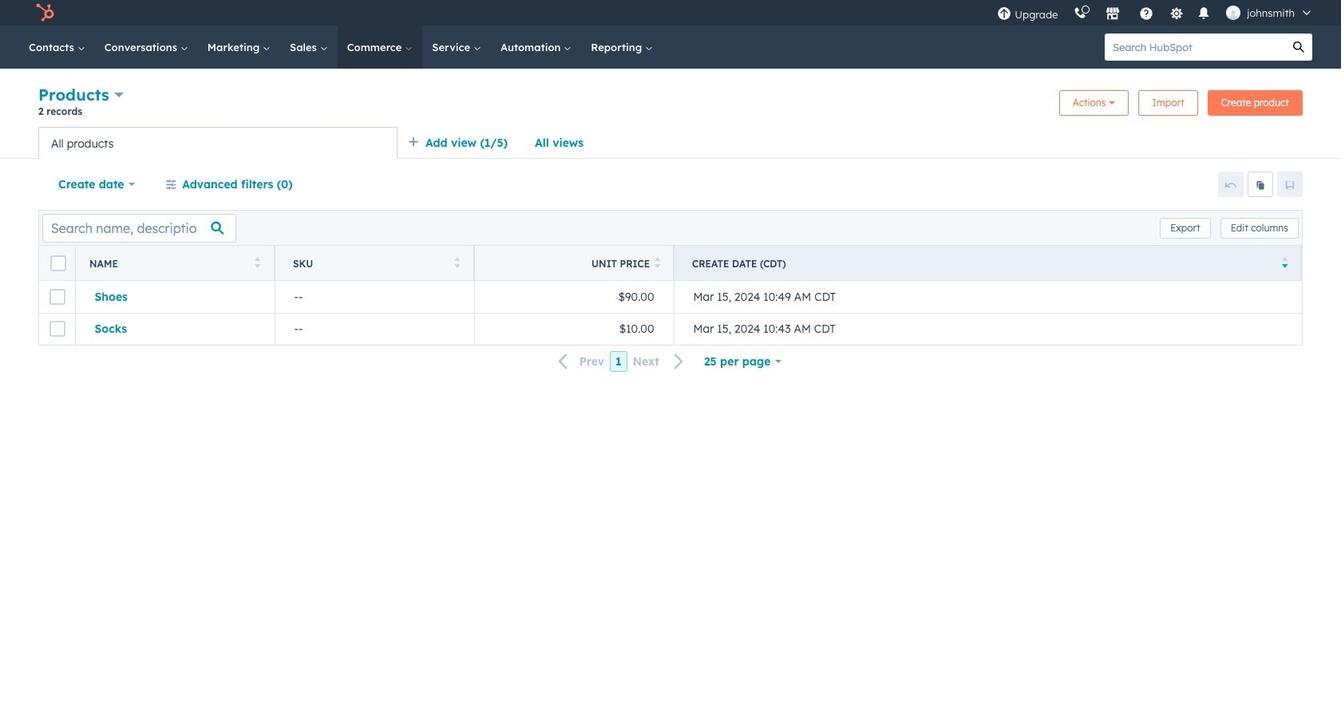Task type: describe. For each thing, give the bounding box(es) containing it.
descending sort. press to sort ascending. element
[[1282, 257, 1288, 270]]

marketplaces image
[[1106, 7, 1121, 22]]

1 press to sort. image from the left
[[454, 257, 460, 268]]

Search HubSpot search field
[[1105, 34, 1286, 61]]

descending sort. press to sort ascending. image
[[1282, 257, 1288, 268]]

john smith image
[[1227, 6, 1241, 20]]

2 press to sort. image from the left
[[655, 257, 661, 268]]

Search name, description, or SKU search field
[[42, 214, 236, 242]]

2 press to sort. element from the left
[[454, 257, 460, 270]]

pagination navigation
[[549, 351, 694, 373]]



Task type: locate. For each thing, give the bounding box(es) containing it.
press to sort. image
[[454, 257, 460, 268], [655, 257, 661, 268]]

banner
[[38, 83, 1303, 127]]

menu
[[990, 0, 1322, 26]]

0 horizontal spatial press to sort. image
[[454, 257, 460, 268]]

0 horizontal spatial press to sort. element
[[254, 257, 260, 270]]

press to sort. image
[[254, 257, 260, 268]]

1 horizontal spatial press to sort. element
[[454, 257, 460, 270]]

press to sort. element
[[254, 257, 260, 270], [454, 257, 460, 270], [655, 257, 661, 270]]

3 press to sort. element from the left
[[655, 257, 661, 270]]

1 press to sort. element from the left
[[254, 257, 260, 270]]

2 horizontal spatial press to sort. element
[[655, 257, 661, 270]]

1 horizontal spatial press to sort. image
[[655, 257, 661, 268]]



Task type: vqa. For each thing, say whether or not it's contained in the screenshot.
Reporting menu
no



